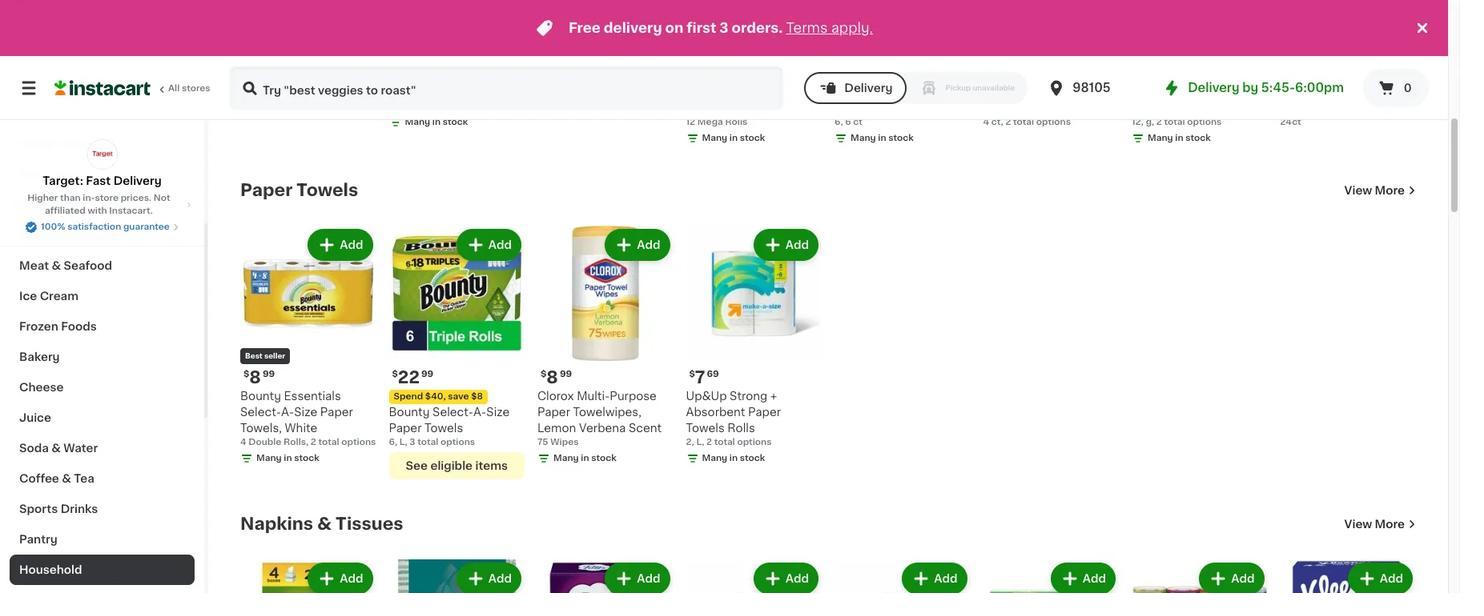 Task type: locate. For each thing, give the bounding box(es) containing it.
0 horizontal spatial a-
[[281, 407, 294, 418]]

stock down verbena
[[592, 454, 617, 463]]

1 vertical spatial fresh
[[19, 169, 51, 180]]

$ for everspring 100% recycled toilet paper rolls
[[1284, 50, 1290, 58]]

12, inside "charmin ultra soft toilet paper mega rolls 12, g, 2 total options"
[[240, 102, 252, 111]]

tissue, inside 'cottonelle ultra clean toilet paper, strong toilet tissue, mega rolls'
[[1166, 103, 1205, 114]]

& inside dairy & eggs link
[[53, 200, 62, 211]]

best seller
[[245, 353, 285, 360]]

many in stock down charmin ultra gentle toilet paper 12 mega rolls 12 mega rolls
[[702, 134, 765, 143]]

fruit
[[54, 169, 81, 180]]

total
[[273, 102, 294, 111], [418, 102, 439, 111], [1014, 118, 1035, 127], [1165, 118, 1186, 127], [318, 438, 339, 447], [418, 438, 439, 447], [714, 438, 735, 447]]

cottonelle
[[835, 71, 894, 82], [1132, 71, 1192, 82]]

many for clorox multi-purpose paper towelwipes, lemon verbena scent
[[554, 454, 579, 463]]

toilet down the everspring
[[1337, 87, 1368, 98]]

100% inside everspring 100% recycled toilet paper rolls 24ct
[[1344, 71, 1374, 82]]

$ 7 69 for up&up strong + absorbent paper towels rolls
[[689, 369, 719, 386]]

cottonelle for 8
[[835, 71, 894, 82]]

1 vertical spatial $ 7 69
[[689, 369, 719, 386]]

mega inside cottonelle ultra comfort toilet paper, strong toilet tissue, mega rolls
[[835, 119, 867, 130]]

household link
[[10, 555, 195, 586]]

fresh fruit
[[19, 169, 81, 180]]

2 $ 19 99 from the left
[[689, 49, 729, 66]]

many in stock down 12, g, 2 total options at the top of the page
[[1148, 134, 1211, 143]]

2 l, from the left
[[697, 438, 705, 447]]

2 horizontal spatial $ 8 99
[[838, 49, 870, 66]]

many
[[405, 118, 430, 127], [702, 134, 728, 143], [851, 134, 876, 143], [1148, 134, 1174, 143], [256, 454, 282, 463], [554, 454, 579, 463], [702, 454, 728, 463]]

ultra inside 'cottonelle ultra clean toilet paper, strong toilet tissue, mega rolls'
[[1194, 71, 1221, 82]]

0 vertical spatial item carousel region
[[240, 0, 1439, 155]]

$8
[[471, 393, 483, 401]]

cottonelle down the $ 17 99
[[1132, 71, 1192, 82]]

in for up&up strong + absorbent paper towels rolls
[[730, 454, 738, 463]]

1 horizontal spatial 12
[[755, 87, 767, 98]]

sports
[[19, 504, 58, 515]]

5:45-
[[1262, 82, 1296, 94]]

1 horizontal spatial tissue,
[[1166, 103, 1205, 114]]

in-
[[83, 194, 95, 203]]

0 vertical spatial view
[[1345, 185, 1373, 196]]

wipes
[[551, 438, 579, 447]]

3 down $ 10 99
[[410, 102, 416, 111]]

comfort
[[835, 87, 882, 98]]

pantry link
[[10, 525, 195, 555]]

1 horizontal spatial size
[[487, 407, 510, 418]]

frozen foods link
[[10, 312, 195, 342]]

charmin left soft
[[240, 71, 288, 82]]

target: fast delivery
[[43, 175, 162, 187]]

$ down best
[[244, 370, 249, 379]]

& right meat
[[52, 260, 61, 272]]

2 fresh from the top
[[19, 169, 51, 180]]

1 horizontal spatial 7
[[993, 49, 1003, 66]]

tissue, inside cottonelle ultra comfort toilet paper, strong toilet tissue, mega rolls
[[909, 103, 948, 114]]

0 horizontal spatial 12,
[[240, 102, 252, 111]]

$ 8 99 for cottonelle ultra comfort toilet paper, strong toilet tissue, mega rolls
[[838, 49, 870, 66]]

2 horizontal spatial towels
[[686, 423, 725, 434]]

stock down up&up strong + absorbent paper towels rolls 2, l, 2 total options
[[740, 454, 765, 463]]

0 horizontal spatial cottonelle
[[835, 71, 894, 82]]

in down rolls,
[[284, 454, 292, 463]]

white
[[285, 423, 318, 434]]

6, down spend
[[389, 438, 397, 447]]

$ left 54
[[541, 50, 547, 58]]

6, left 6 at the right top of the page
[[835, 118, 843, 127]]

1 view more link from the top
[[1345, 182, 1417, 198]]

99 for everspring 100% recycled toilet paper rolls
[[1311, 50, 1323, 58]]

fresh fruit link
[[10, 159, 195, 190]]

0 horizontal spatial $ 19 99
[[244, 49, 283, 66]]

paper, inside scott 1000 toilet paper, septic-safe, toilet tissue 4 ct, 2 total options
[[1082, 71, 1117, 82]]

meat & seafood link
[[10, 251, 195, 281]]

& inside soda & water link
[[51, 443, 61, 454]]

1 vertical spatial 4
[[984, 118, 990, 127]]

2 horizontal spatial 8
[[844, 49, 856, 66]]

delivery left by
[[1188, 82, 1240, 94]]

target: fast delivery logo image
[[87, 139, 117, 170]]

paper inside "charmin ultra soft toilet paper mega rolls 12, g, 2 total options"
[[274, 87, 307, 98]]

19 down first
[[695, 49, 715, 66]]

0 horizontal spatial 12
[[686, 118, 696, 127]]

many in stock for cottonelle ultra clean toilet paper, strong toilet tissue, mega rolls
[[1148, 134, 1211, 143]]

3 ultra from the left
[[737, 71, 763, 82]]

ultra for soft
[[291, 71, 318, 82]]

bounty inside bounty essentials select-a-size paper towels, white 4 double rolls, 2 total options
[[240, 391, 281, 402]]

1 horizontal spatial select-
[[433, 407, 474, 418]]

view more link for napkins & tissues
[[1345, 517, 1417, 533]]

scott 1000 toilet paper, septic-safe, toilet tissue 4 ct, 2 total options
[[984, 71, 1117, 127]]

1 cottonelle from the left
[[835, 71, 894, 82]]

tissue, left tissue
[[909, 103, 948, 114]]

fresh vegetables link
[[10, 129, 195, 159]]

total inside up&up strong + absorbent paper towels rolls 2, l, 2 total options
[[714, 438, 735, 447]]

1 more from the top
[[1375, 185, 1405, 196]]

cottonelle inside 'cottonelle ultra clean toilet paper, strong toilet tissue, mega rolls'
[[1132, 71, 1192, 82]]

5 ultra from the left
[[1194, 71, 1221, 82]]

2 tissue, from the left
[[1166, 103, 1205, 114]]

2 select- from the left
[[433, 407, 474, 418]]

4 inside scott 1000 toilet paper, septic-safe, toilet tissue 4 ct, 2 total options
[[984, 118, 990, 127]]

4 inside bounty essentials select-a-size paper towels, white 4 double rolls, 2 total options
[[240, 438, 246, 447]]

rolls inside everspring 100% recycled toilet paper rolls 24ct
[[1281, 103, 1308, 114]]

a- up the white at the bottom left
[[281, 407, 294, 418]]

options inside scott 1000 toilet paper, septic-safe, toilet tissue 4 ct, 2 total options
[[1037, 118, 1071, 127]]

strong inside "charmin ultra strong toilet paper mega rolls 6, g, 3 total options"
[[469, 71, 507, 82]]

& inside coffee & tea link
[[62, 474, 71, 485]]

paper, for 8
[[919, 87, 954, 98]]

99 for cottonelle ultra clean toilet paper, strong toilet tissue, mega rolls
[[1160, 50, 1173, 58]]

6,
[[389, 102, 397, 111], [835, 118, 843, 127], [389, 438, 397, 447]]

charmin down $ 10 99
[[389, 71, 437, 82]]

rolls inside up&up strong + absorbent paper towels rolls 2, l, 2 total options
[[728, 423, 755, 434]]

many for charmin ultra gentle toilet paper 12 mega rolls
[[702, 134, 728, 143]]

in for cottonelle ultra comfort toilet paper, strong toilet tissue, mega rolls
[[878, 134, 887, 143]]

meat
[[19, 260, 49, 272]]

0 vertical spatial 7
[[993, 49, 1003, 66]]

1 horizontal spatial g,
[[400, 102, 408, 111]]

2 charmin from the left
[[389, 71, 437, 82]]

$ 7 69
[[987, 49, 1017, 66], [689, 369, 719, 386]]

1 vertical spatial 100%
[[41, 223, 65, 232]]

100% down affiliated
[[41, 223, 65, 232]]

2 inside "charmin ultra soft toilet paper mega rolls 12, g, 2 total options"
[[265, 102, 271, 111]]

delivery up prices.
[[113, 175, 162, 187]]

tea
[[74, 474, 94, 485]]

1 19 from the left
[[249, 49, 269, 66]]

0 horizontal spatial 69
[[707, 370, 719, 379]]

0 vertical spatial 6,
[[389, 102, 397, 111]]

8 for cottonelle ultra comfort toilet paper, strong toilet tissue, mega rolls
[[844, 49, 856, 66]]

sports drinks
[[19, 504, 98, 515]]

many in stock down "charmin ultra strong toilet paper mega rolls 6, g, 3 total options"
[[405, 118, 468, 127]]

paper,
[[1082, 71, 1117, 82], [919, 87, 954, 98], [1166, 87, 1201, 98]]

1
[[547, 49, 554, 66]]

in for cottonelle ultra clean toilet paper, strong toilet tissue, mega rolls
[[1176, 134, 1184, 143]]

clean
[[1224, 71, 1256, 82]]

4 for 1000
[[984, 118, 990, 127]]

0 vertical spatial $ 7 69
[[987, 49, 1017, 66]]

in down 12, g, 2 total options at the top of the page
[[1176, 134, 1184, 143]]

product group
[[240, 226, 376, 469], [389, 226, 525, 480], [538, 226, 673, 469], [686, 226, 822, 469], [240, 560, 376, 594], [389, 560, 525, 594], [538, 560, 673, 594], [686, 560, 822, 594], [835, 560, 971, 594], [984, 560, 1119, 594], [1132, 560, 1268, 594], [1281, 560, 1417, 594]]

$ 19 99 up "charmin ultra soft toilet paper mega rolls 12, g, 2 total options"
[[244, 49, 283, 66]]

1 horizontal spatial $ 8 99
[[541, 369, 572, 386]]

2 cottonelle from the left
[[1132, 71, 1192, 82]]

stock down rolls,
[[294, 454, 320, 463]]

view more for paper towels
[[1345, 185, 1405, 196]]

2 inside up&up strong + absorbent paper towels rolls 2, l, 2 total options
[[707, 438, 712, 447]]

2 vertical spatial 4
[[240, 438, 246, 447]]

3 right first
[[720, 22, 729, 34]]

0 vertical spatial 12
[[755, 87, 767, 98]]

1 horizontal spatial 100%
[[1344, 71, 1374, 82]]

1 vertical spatial view more link
[[1345, 517, 1417, 533]]

stock down cottonelle ultra comfort toilet paper, strong toilet tissue, mega rolls
[[889, 134, 914, 143]]

more for napkins & tissues
[[1375, 519, 1405, 530]]

0 horizontal spatial tissue,
[[909, 103, 948, 114]]

2 horizontal spatial delivery
[[1188, 82, 1240, 94]]

$ for charmin ultra strong toilet paper mega rolls
[[392, 50, 398, 58]]

bounty essentials select-a-size paper towels, white 4 double rolls, 2 total options
[[240, 391, 376, 447]]

0 vertical spatial view more
[[1345, 185, 1405, 196]]

& down affiliated
[[64, 230, 73, 241]]

total inside scott 1000 toilet paper, septic-safe, toilet tissue 4 ct, 2 total options
[[1014, 118, 1035, 127]]

tissue, for 8
[[909, 103, 948, 114]]

$ up up&up on the bottom of the page
[[689, 370, 695, 379]]

foods
[[61, 321, 97, 333]]

0 vertical spatial view more link
[[1345, 182, 1417, 198]]

toilet right stores
[[240, 87, 271, 98]]

19 up "charmin ultra soft toilet paper mega rolls 12, g, 2 total options"
[[249, 49, 269, 66]]

purpose
[[610, 391, 657, 402]]

3 inside bounty select-a-size paper towels 6, l, 3 total options
[[410, 438, 416, 447]]

Search field
[[231, 67, 782, 109]]

69 up up&up on the bottom of the page
[[707, 370, 719, 379]]

l, up "see"
[[400, 438, 408, 447]]

0 horizontal spatial $ 8 99
[[244, 369, 275, 386]]

many in stock down '6, 6 ct'
[[851, 134, 914, 143]]

stock down charmin ultra gentle toilet paper 12 mega rolls 12 mega rolls
[[740, 134, 765, 143]]

1 select- from the left
[[240, 407, 281, 418]]

household
[[19, 565, 82, 576]]

select- up towels,
[[240, 407, 281, 418]]

towels inside bounty select-a-size paper towels 6, l, 3 total options
[[425, 423, 463, 434]]

2 view from the top
[[1345, 519, 1373, 530]]

stock down 12, g, 2 total options at the top of the page
[[1186, 134, 1211, 143]]

1 ultra from the left
[[291, 71, 318, 82]]

$ up the everspring
[[1284, 50, 1290, 58]]

99 for clorox multi-purpose paper towelwipes, lemon verbena scent
[[560, 370, 572, 379]]

99 for charmin ultra soft toilet paper mega rolls
[[270, 50, 283, 58]]

0 vertical spatial 69
[[1004, 50, 1017, 58]]

paper inside smartly big rolls septic safe toilet paper 4 ct
[[599, 87, 632, 98]]

delivery inside button
[[845, 83, 893, 94]]

0 horizontal spatial 4
[[240, 438, 246, 447]]

many down wipes
[[554, 454, 579, 463]]

water
[[64, 443, 98, 454]]

cottonelle for 17
[[1132, 71, 1192, 82]]

tissue, up 12, g, 2 total options at the top of the page
[[1166, 103, 1205, 114]]

1 vertical spatial 7
[[695, 369, 706, 386]]

100% right the everspring
[[1344, 71, 1374, 82]]

1 horizontal spatial cottonelle
[[1132, 71, 1192, 82]]

snacks
[[19, 230, 61, 241]]

1 horizontal spatial delivery
[[845, 83, 893, 94]]

bounty for select-
[[389, 407, 430, 418]]

charmin ultra strong toilet paper mega rolls 6, g, 3 total options
[[389, 71, 520, 111]]

$ for bounty essentials select-a-size paper towels, white
[[244, 370, 249, 379]]

1 vertical spatial bounty
[[389, 407, 430, 418]]

+
[[771, 391, 777, 402]]

& inside napkins & tissues "link"
[[317, 516, 332, 533]]

1 vertical spatial view
[[1345, 519, 1373, 530]]

items
[[476, 461, 508, 472]]

$ up spend
[[392, 370, 398, 379]]

ultra inside cottonelle ultra comfort toilet paper, strong toilet tissue, mega rolls
[[897, 71, 924, 82]]

ultra inside charmin ultra gentle toilet paper 12 mega rolls 12 mega rolls
[[737, 71, 763, 82]]

view for paper towels
[[1345, 185, 1373, 196]]

$ inside the $ 1 54
[[541, 50, 547, 58]]

0 vertical spatial 12,
[[240, 102, 252, 111]]

instacart logo image
[[54, 79, 151, 98]]

1 horizontal spatial 4
[[538, 102, 544, 111]]

in down up&up strong + absorbent paper towels rolls 2, l, 2 total options
[[730, 454, 738, 463]]

item carousel region containing 8
[[218, 219, 1417, 490]]

1 horizontal spatial ct
[[854, 118, 863, 127]]

$ 7 69 up scott
[[987, 49, 1017, 66]]

options inside bounty essentials select-a-size paper towels, white 4 double rolls, 2 total options
[[342, 438, 376, 447]]

6, down $ 10 99
[[389, 102, 397, 111]]

7 for up&up strong + absorbent paper towels rolls
[[695, 369, 706, 386]]

many down 12, g, 2 total options at the top of the page
[[1148, 134, 1174, 143]]

99 right 22 on the bottom of the page
[[421, 370, 434, 379]]

l,
[[400, 438, 408, 447], [697, 438, 705, 447]]

1 horizontal spatial a-
[[474, 407, 487, 418]]

$ 19 99 for charmin ultra soft toilet paper mega rolls
[[244, 49, 283, 66]]

1 view from the top
[[1345, 185, 1373, 196]]

1 vertical spatial more
[[1375, 519, 1405, 530]]

99 for spend $40, save $8
[[421, 370, 434, 379]]

2 horizontal spatial 4
[[984, 118, 990, 127]]

$ up 98105 popup button
[[1135, 50, 1141, 58]]

add button
[[310, 230, 371, 259], [458, 230, 520, 259], [607, 230, 669, 259], [755, 230, 817, 259], [310, 565, 371, 594], [458, 565, 520, 594], [607, 565, 669, 594], [755, 565, 817, 594], [904, 565, 966, 594], [1053, 565, 1115, 594], [1201, 565, 1263, 594], [1350, 565, 1412, 594]]

2 more from the top
[[1375, 519, 1405, 530]]

19 up the everspring
[[1290, 49, 1309, 66]]

many for cottonelle ultra comfort toilet paper, strong toilet tissue, mega rolls
[[851, 134, 876, 143]]

many for charmin ultra strong toilet paper mega rolls
[[405, 118, 430, 127]]

100% satisfaction guarantee
[[41, 223, 170, 232]]

frozen
[[19, 321, 58, 333]]

1 horizontal spatial $ 19 99
[[689, 49, 729, 66]]

in down verbena
[[581, 454, 589, 463]]

0 horizontal spatial charmin
[[240, 71, 288, 82]]

paper inside bounty essentials select-a-size paper towels, white 4 double rolls, 2 total options
[[320, 407, 353, 418]]

0 horizontal spatial paper,
[[919, 87, 954, 98]]

3 up "see"
[[410, 438, 416, 447]]

1 tissue, from the left
[[909, 103, 948, 114]]

size up the white at the bottom left
[[294, 407, 318, 418]]

0 horizontal spatial size
[[294, 407, 318, 418]]

$ 22 99
[[392, 369, 434, 386]]

99 down best seller
[[263, 370, 275, 379]]

6, inside bounty select-a-size paper towels 6, l, 3 total options
[[389, 438, 397, 447]]

charmin for 10
[[389, 71, 437, 82]]

cottonelle up comfort
[[835, 71, 894, 82]]

0 vertical spatial 100%
[[1344, 71, 1374, 82]]

size up items
[[487, 407, 510, 418]]

0 horizontal spatial select-
[[240, 407, 281, 418]]

3 19 from the left
[[1290, 49, 1309, 66]]

0 horizontal spatial 19
[[249, 49, 269, 66]]

1 horizontal spatial 8
[[547, 369, 558, 386]]

2 horizontal spatial g,
[[1146, 118, 1155, 127]]

towels
[[297, 181, 358, 198], [425, 423, 463, 434], [686, 423, 725, 434]]

1 view more from the top
[[1345, 185, 1405, 196]]

0 vertical spatial 4
[[538, 102, 544, 111]]

1 fresh from the top
[[19, 139, 51, 150]]

charmin ultra soft toilet paper mega rolls 12, g, 2 total options
[[240, 71, 372, 111]]

many for bounty essentials select-a-size paper towels, white
[[256, 454, 282, 463]]

0 horizontal spatial l,
[[400, 438, 408, 447]]

1 charmin from the left
[[240, 71, 288, 82]]

54
[[556, 50, 568, 58]]

1 vertical spatial 69
[[707, 370, 719, 379]]

2 horizontal spatial $ 19 99
[[1284, 49, 1323, 66]]

2 horizontal spatial charmin
[[686, 71, 734, 82]]

8 for clorox multi-purpose paper towelwipes, lemon verbena scent
[[547, 369, 558, 386]]

fresh inside fresh fruit link
[[19, 169, 51, 180]]

2 horizontal spatial 19
[[1290, 49, 1309, 66]]

1 vertical spatial ct
[[854, 118, 863, 127]]

0 vertical spatial more
[[1375, 185, 1405, 196]]

ultra inside "charmin ultra strong toilet paper mega rolls 6, g, 3 total options"
[[440, 71, 466, 82]]

1 horizontal spatial $ 7 69
[[987, 49, 1017, 66]]

2 inside bounty essentials select-a-size paper towels, white 4 double rolls, 2 total options
[[311, 438, 316, 447]]

delivery up '6, 6 ct'
[[845, 83, 893, 94]]

0 horizontal spatial bounty
[[240, 391, 281, 402]]

higher than in-store prices. not affiliated with instacart. link
[[13, 192, 192, 218]]

7 up scott
[[993, 49, 1003, 66]]

options inside bounty select-a-size paper towels 6, l, 3 total options
[[441, 438, 475, 447]]

stock for bounty essentials select-a-size paper towels, white
[[294, 454, 320, 463]]

None search field
[[229, 66, 784, 111]]

99 up clorox
[[560, 370, 572, 379]]

99 inside $ 10 99
[[419, 50, 431, 58]]

many in stock down rolls,
[[256, 454, 320, 463]]

bounty inside bounty select-a-size paper towels 6, l, 3 total options
[[389, 407, 430, 418]]

in for charmin ultra strong toilet paper mega rolls
[[433, 118, 441, 127]]

$ 8 99 down best
[[244, 369, 275, 386]]

& left tea
[[62, 474, 71, 485]]

best
[[245, 353, 263, 360]]

many inside "product" group
[[702, 454, 728, 463]]

1 horizontal spatial 19
[[695, 49, 715, 66]]

meat & seafood
[[19, 260, 112, 272]]

8
[[844, 49, 856, 66], [249, 369, 261, 386], [547, 369, 558, 386]]

mega
[[309, 87, 341, 98], [458, 87, 490, 98], [770, 87, 802, 98], [1208, 103, 1240, 114], [698, 118, 723, 127], [835, 119, 867, 130]]

fresh for fresh fruit
[[19, 169, 51, 180]]

8 up clorox
[[547, 369, 558, 386]]

1 vertical spatial view more
[[1345, 519, 1405, 530]]

paper inside bounty select-a-size paper towels 6, l, 3 total options
[[389, 423, 422, 434]]

1 vertical spatial item carousel region
[[218, 219, 1417, 490]]

many in stock for charmin ultra strong toilet paper mega rolls
[[405, 118, 468, 127]]

in down charmin ultra gentle toilet paper 12 mega rolls 12 mega rolls
[[730, 134, 738, 143]]

1 a- from the left
[[281, 407, 294, 418]]

69 for scott 1000 toilet paper, septic-safe, toilet tissue
[[1004, 50, 1017, 58]]

8 down apply.
[[844, 49, 856, 66]]

septic-
[[984, 87, 1025, 98]]

$ for spend $40, save $8
[[392, 370, 398, 379]]

ct inside smartly big rolls septic safe toilet paper 4 ct
[[546, 102, 555, 111]]

1 horizontal spatial 69
[[1004, 50, 1017, 58]]

ct down safe
[[546, 102, 555, 111]]

19
[[249, 49, 269, 66], [695, 49, 715, 66], [1290, 49, 1309, 66]]

stock inside "product" group
[[740, 454, 765, 463]]

& left eggs at top
[[53, 200, 62, 211]]

view more
[[1345, 185, 1405, 196], [1345, 519, 1405, 530]]

& inside the meat & seafood link
[[52, 260, 61, 272]]

1 vertical spatial 3
[[410, 102, 416, 111]]

delivery for delivery
[[845, 83, 893, 94]]

toilet up safe, on the top right of the page
[[1048, 71, 1079, 82]]

cottonelle inside cottonelle ultra comfort toilet paper, strong toilet tissue, mega rolls
[[835, 71, 894, 82]]

19 for charmin ultra gentle toilet paper 12 mega rolls
[[695, 49, 715, 66]]

0 vertical spatial bounty
[[240, 391, 281, 402]]

rolls inside 'cottonelle ultra clean toilet paper, strong toilet tissue, mega rolls'
[[1132, 119, 1160, 130]]

$ for scott 1000 toilet paper, septic-safe, toilet tissue
[[987, 50, 993, 58]]

69 inside "product" group
[[707, 370, 719, 379]]

tissue
[[984, 103, 1020, 114]]

$ inside $ 22 99
[[392, 370, 398, 379]]

2 19 from the left
[[695, 49, 715, 66]]

paper, inside cottonelle ultra comfort toilet paper, strong toilet tissue, mega rolls
[[919, 87, 954, 98]]

$ inside $ 10 99
[[392, 50, 398, 58]]

product group containing 22
[[389, 226, 525, 480]]

many down charmin ultra gentle toilet paper 12 mega rolls 12 mega rolls
[[702, 134, 728, 143]]

affiliated
[[45, 207, 86, 216]]

99 right 17
[[1160, 50, 1173, 58]]

0 vertical spatial fresh
[[19, 139, 51, 150]]

gentle
[[766, 71, 804, 82]]

ultra for gentle
[[737, 71, 763, 82]]

4 ultra from the left
[[897, 71, 924, 82]]

see eligible items
[[406, 461, 508, 472]]

75
[[538, 438, 549, 447]]

absorbent
[[686, 407, 746, 418]]

3 charmin from the left
[[686, 71, 734, 82]]

99 down free delivery on first 3 orders. terms apply. in the top of the page
[[716, 50, 729, 58]]

1 horizontal spatial bounty
[[389, 407, 430, 418]]

0 horizontal spatial g,
[[255, 102, 263, 111]]

$ up "charmin ultra soft toilet paper mega rolls 12, g, 2 total options"
[[244, 50, 249, 58]]

many in stock inside "product" group
[[702, 454, 765, 463]]

1 size from the left
[[294, 407, 318, 418]]

g, for strong
[[400, 102, 408, 111]]

paper inside up&up strong + absorbent paper towels rolls 2, l, 2 total options
[[748, 407, 781, 418]]

many down double
[[256, 454, 282, 463]]

1 horizontal spatial l,
[[697, 438, 705, 447]]

multi-
[[577, 391, 610, 402]]

fresh inside fresh vegetables link
[[19, 139, 51, 150]]

many down up&up strong + absorbent paper towels rolls 2, l, 2 total options
[[702, 454, 728, 463]]

select- down save
[[433, 407, 474, 418]]

7
[[993, 49, 1003, 66], [695, 369, 706, 386]]

69
[[1004, 50, 1017, 58], [707, 370, 719, 379]]

$ down first
[[689, 50, 695, 58]]

1 horizontal spatial 12,
[[1132, 118, 1144, 127]]

l, right 2,
[[697, 438, 705, 447]]

99 up the everspring
[[1311, 50, 1323, 58]]

g, inside "charmin ultra strong toilet paper mega rolls 6, g, 3 total options"
[[400, 102, 408, 111]]

2 vertical spatial 3
[[410, 438, 416, 447]]

& for napkins
[[317, 516, 332, 533]]

99 down apply.
[[857, 50, 870, 58]]

rolls inside smartly big rolls septic safe toilet paper 4 ct
[[605, 71, 633, 82]]

0 horizontal spatial 7
[[695, 369, 706, 386]]

select- inside bounty essentials select-a-size paper towels, white 4 double rolls, 2 total options
[[240, 407, 281, 418]]

$ 19 99 down first
[[689, 49, 729, 66]]

$ up clorox
[[541, 370, 547, 379]]

stock down "charmin ultra strong toilet paper mega rolls 6, g, 3 total options"
[[443, 118, 468, 127]]

toilet right comfort
[[885, 87, 916, 98]]

4 down safe
[[538, 102, 544, 111]]

& for snacks
[[64, 230, 73, 241]]

$ 8 99 up clorox
[[541, 369, 572, 386]]

2 ultra from the left
[[440, 71, 466, 82]]

towels for bounty
[[425, 423, 463, 434]]

towels for up&up
[[686, 423, 725, 434]]

$ up "charmin ultra strong toilet paper mega rolls 6, g, 3 total options"
[[392, 50, 398, 58]]

strong
[[469, 71, 507, 82], [1204, 87, 1241, 98], [835, 103, 873, 114], [730, 391, 768, 402]]

0 horizontal spatial delivery
[[113, 175, 162, 187]]

2 size from the left
[[487, 407, 510, 418]]

69 up scott
[[1004, 50, 1017, 58]]

toilet inside smartly big rolls septic safe toilet paper 4 ct
[[566, 87, 596, 98]]

7 up up&up on the bottom of the page
[[695, 369, 706, 386]]

7 inside "product" group
[[695, 369, 706, 386]]

1 horizontal spatial charmin
[[389, 71, 437, 82]]

1 horizontal spatial towels
[[425, 423, 463, 434]]

toilet down first
[[686, 87, 717, 98]]

vegetables
[[54, 139, 119, 150]]

paper
[[274, 87, 307, 98], [422, 87, 455, 98], [599, 87, 632, 98], [720, 87, 753, 98], [1371, 87, 1404, 98], [240, 181, 293, 198], [320, 407, 353, 418], [538, 407, 570, 418], [748, 407, 781, 418], [389, 423, 422, 434]]

99 for charmin ultra gentle toilet paper 12 mega rolls
[[716, 50, 729, 58]]

$
[[244, 50, 249, 58], [392, 50, 398, 58], [541, 50, 547, 58], [689, 50, 695, 58], [838, 50, 844, 58], [987, 50, 993, 58], [1135, 50, 1141, 58], [1284, 50, 1290, 58], [244, 370, 249, 379], [392, 370, 398, 379], [541, 370, 547, 379], [689, 370, 695, 379]]

charmin inside charmin ultra gentle toilet paper 12 mega rolls 12 mega rolls
[[686, 71, 734, 82]]

$ 7 69 up up&up on the bottom of the page
[[689, 369, 719, 386]]

0 vertical spatial 3
[[720, 22, 729, 34]]

pantry
[[19, 534, 57, 546]]

1 $ 19 99 from the left
[[244, 49, 283, 66]]

$ 1 54
[[541, 49, 568, 66]]

many down "charmin ultra strong toilet paper mega rolls 6, g, 3 total options"
[[405, 118, 430, 127]]

0 horizontal spatial ct
[[546, 102, 555, 111]]

fresh vegetables
[[19, 139, 119, 150]]

many down '6, 6 ct'
[[851, 134, 876, 143]]

3 $ 19 99 from the left
[[1284, 49, 1323, 66]]

options inside "charmin ultra strong toilet paper mega rolls 6, g, 3 total options"
[[441, 102, 476, 111]]

size
[[294, 407, 318, 418], [487, 407, 510, 418]]

fresh for fresh vegetables
[[19, 139, 51, 150]]

fresh
[[19, 139, 51, 150], [19, 169, 51, 180]]

1 horizontal spatial paper,
[[1082, 71, 1117, 82]]

99 inside the $ 17 99
[[1160, 50, 1173, 58]]

$ inside the $ 17 99
[[1135, 50, 1141, 58]]

& inside "snacks & candy" link
[[64, 230, 73, 241]]

$ 8 99 down apply.
[[838, 49, 870, 66]]

options inside "charmin ultra soft toilet paper mega rolls 12, g, 2 total options"
[[296, 102, 330, 111]]

7 for scott 1000 toilet paper, septic-safe, toilet tissue
[[993, 49, 1003, 66]]

ultra for comfort
[[897, 71, 924, 82]]

98105 button
[[1047, 66, 1144, 111]]

towels inside up&up strong + absorbent paper towels rolls 2, l, 2 total options
[[686, 423, 725, 434]]

instacart.
[[109, 207, 153, 216]]

many in stock for bounty essentials select-a-size paper towels, white
[[256, 454, 320, 463]]

99 right 10
[[419, 50, 431, 58]]

a- down $8
[[474, 407, 487, 418]]

2 a- from the left
[[474, 407, 487, 418]]

ultra inside "charmin ultra soft toilet paper mega rolls 12, g, 2 total options"
[[291, 71, 318, 82]]

mega inside "charmin ultra strong toilet paper mega rolls 6, g, 3 total options"
[[458, 87, 490, 98]]

2 view more link from the top
[[1345, 517, 1417, 533]]

soda & water
[[19, 443, 98, 454]]

2 vertical spatial 6,
[[389, 438, 397, 447]]

g, inside "charmin ultra soft toilet paper mega rolls 12, g, 2 total options"
[[255, 102, 263, 111]]

fresh up higher
[[19, 169, 51, 180]]

3
[[720, 22, 729, 34], [410, 102, 416, 111], [410, 438, 416, 447]]

0 horizontal spatial 8
[[249, 369, 261, 386]]

not
[[154, 194, 170, 203]]

10
[[398, 49, 418, 66]]

1 l, from the left
[[400, 438, 408, 447]]

total inside bounty select-a-size paper towels 6, l, 3 total options
[[418, 438, 439, 447]]

item carousel region
[[240, 0, 1439, 155], [218, 219, 1417, 490]]

g, for soft
[[255, 102, 263, 111]]

0 horizontal spatial 100%
[[41, 223, 65, 232]]

ct right 6 at the right top of the page
[[854, 118, 863, 127]]

& left 'tissues' in the left bottom of the page
[[317, 516, 332, 533]]

2 view more from the top
[[1345, 519, 1405, 530]]

charmin down limited time offer region
[[686, 71, 734, 82]]

0 horizontal spatial $ 7 69
[[689, 369, 719, 386]]

2 horizontal spatial paper,
[[1166, 87, 1201, 98]]

99 inside $ 22 99
[[421, 370, 434, 379]]

0 vertical spatial ct
[[546, 102, 555, 111]]

rolls,
[[284, 438, 309, 447]]



Task type: vqa. For each thing, say whether or not it's contained in the screenshot.
leftmost $ 7 69
yes



Task type: describe. For each thing, give the bounding box(es) containing it.
stock for clorox multi-purpose paper towelwipes, lemon verbena scent
[[592, 454, 617, 463]]

item carousel region containing 19
[[240, 0, 1439, 155]]

2,
[[686, 438, 694, 447]]

ultra for strong
[[440, 71, 466, 82]]

rolls inside cottonelle ultra comfort toilet paper, strong toilet tissue, mega rolls
[[869, 119, 897, 130]]

coffee & tea link
[[10, 464, 195, 494]]

select- inside bounty select-a-size paper towels 6, l, 3 total options
[[433, 407, 474, 418]]

than
[[60, 194, 81, 203]]

cheese
[[19, 382, 64, 393]]

rolls inside "charmin ultra strong toilet paper mega rolls 6, g, 3 total options"
[[493, 87, 520, 98]]

100% inside 'button'
[[41, 223, 65, 232]]

tissues
[[336, 516, 404, 533]]

smartly
[[538, 71, 581, 82]]

& for meat
[[52, 260, 61, 272]]

spend
[[394, 393, 423, 401]]

l, inside up&up strong + absorbent paper towels rolls 2, l, 2 total options
[[697, 438, 705, 447]]

terms apply. link
[[786, 22, 873, 34]]

l, inside bounty select-a-size paper towels 6, l, 3 total options
[[400, 438, 408, 447]]

$ for smartly big rolls septic safe toilet paper
[[541, 50, 547, 58]]

size inside bounty select-a-size paper towels 6, l, 3 total options
[[487, 407, 510, 418]]

$ 19 99 for charmin ultra gentle toilet paper 12 mega rolls
[[689, 49, 729, 66]]

$ for charmin ultra soft toilet paper mega rolls
[[244, 50, 249, 58]]

double
[[249, 438, 282, 447]]

$ for up&up strong + absorbent paper towels rolls
[[689, 370, 695, 379]]

6, inside "charmin ultra strong toilet paper mega rolls 6, g, 3 total options"
[[389, 102, 397, 111]]

& for coffee
[[62, 474, 71, 485]]

options inside up&up strong + absorbent paper towels rolls 2, l, 2 total options
[[737, 438, 772, 447]]

$ 17 99
[[1135, 49, 1173, 66]]

mega inside "charmin ultra soft toilet paper mega rolls 12, g, 2 total options"
[[309, 87, 341, 98]]

stock for charmin ultra gentle toilet paper 12 mega rolls
[[740, 134, 765, 143]]

spend $40, save $8
[[394, 393, 483, 401]]

clorox
[[538, 391, 574, 402]]

22
[[398, 369, 420, 386]]

first
[[687, 22, 717, 34]]

paper inside charmin ultra gentle toilet paper 12 mega rolls 12 mega rolls
[[720, 87, 753, 98]]

fast
[[86, 175, 111, 187]]

stock for charmin ultra strong toilet paper mega rolls
[[443, 118, 468, 127]]

4 inside smartly big rolls septic safe toilet paper 4 ct
[[538, 102, 544, 111]]

up&up strong + absorbent paper towels rolls 2, l, 2 total options
[[686, 391, 781, 447]]

tissue, for 17
[[1166, 103, 1205, 114]]

snacks & candy link
[[10, 220, 195, 251]]

in for bounty essentials select-a-size paper towels, white
[[284, 454, 292, 463]]

toilet up 12, g, 2 total options at the top of the page
[[1132, 103, 1163, 114]]

strong inside 'cottonelle ultra clean toilet paper, strong toilet tissue, mega rolls'
[[1204, 87, 1241, 98]]

free
[[569, 22, 601, 34]]

many in stock for cottonelle ultra comfort toilet paper, strong toilet tissue, mega rolls
[[851, 134, 914, 143]]

total inside "charmin ultra strong toilet paper mega rolls 6, g, 3 total options"
[[418, 102, 439, 111]]

guarantee
[[123, 223, 170, 232]]

$ 19 99 for everspring 100% recycled toilet paper rolls
[[1284, 49, 1323, 66]]

$ for cottonelle ultra clean toilet paper, strong toilet tissue, mega rolls
[[1135, 50, 1141, 58]]

$ 8 99 for bounty essentials select-a-size paper towels, white
[[244, 369, 275, 386]]

toilet down comfort
[[875, 103, 906, 114]]

delivery by 5:45-6:00pm
[[1188, 82, 1345, 94]]

1 vertical spatial 6,
[[835, 118, 843, 127]]

drinks
[[61, 504, 98, 515]]

99 for charmin ultra strong toilet paper mega rolls
[[419, 50, 431, 58]]

toilet down 17
[[1132, 87, 1163, 98]]

stock for cottonelle ultra comfort toilet paper, strong toilet tissue, mega rolls
[[889, 134, 914, 143]]

eggs
[[65, 200, 94, 211]]

save
[[448, 393, 469, 401]]

view more link for paper towels
[[1345, 182, 1417, 198]]

toilet right safe, on the top right of the page
[[1056, 87, 1087, 98]]

0 button
[[1364, 69, 1429, 107]]

a- inside bounty essentials select-a-size paper towels, white 4 double rolls, 2 total options
[[281, 407, 294, 418]]

2 inside scott 1000 toilet paper, septic-safe, toilet tissue 4 ct, 2 total options
[[1006, 118, 1011, 127]]

store
[[95, 194, 119, 203]]

paper inside "charmin ultra strong toilet paper mega rolls 6, g, 3 total options"
[[422, 87, 455, 98]]

seller
[[264, 353, 285, 360]]

rolls inside "charmin ultra soft toilet paper mega rolls 12, g, 2 total options"
[[344, 87, 372, 98]]

ice
[[19, 291, 37, 302]]

dairy & eggs link
[[10, 190, 195, 220]]

cottonelle ultra comfort toilet paper, strong toilet tissue, mega rolls
[[835, 71, 954, 130]]

view more for napkins & tissues
[[1345, 519, 1405, 530]]

view for napkins & tissues
[[1345, 519, 1373, 530]]

everspring
[[1281, 71, 1341, 82]]

24ct
[[1281, 118, 1302, 127]]

1 vertical spatial 12
[[686, 118, 696, 127]]

target: fast delivery link
[[43, 139, 162, 189]]

100% satisfaction guarantee button
[[25, 218, 179, 234]]

8 for bounty essentials select-a-size paper towels, white
[[249, 369, 261, 386]]

3 inside "charmin ultra strong toilet paper mega rolls 6, g, 3 total options"
[[410, 102, 416, 111]]

higher
[[27, 194, 58, 203]]

prices.
[[121, 194, 152, 203]]

total inside bounty essentials select-a-size paper towels, white 4 double rolls, 2 total options
[[318, 438, 339, 447]]

apply.
[[832, 22, 873, 34]]

19 for charmin ultra soft toilet paper mega rolls
[[249, 49, 269, 66]]

& for soda
[[51, 443, 61, 454]]

many for up&up strong + absorbent paper towels rolls
[[702, 454, 728, 463]]

everspring 100% recycled toilet paper rolls 24ct
[[1281, 71, 1404, 127]]

total inside "charmin ultra soft toilet paper mega rolls 12, g, 2 total options"
[[273, 102, 294, 111]]

19 for everspring 100% recycled toilet paper rolls
[[1290, 49, 1309, 66]]

coffee
[[19, 474, 59, 485]]

verbena
[[579, 423, 626, 434]]

$ for charmin ultra gentle toilet paper 12 mega rolls
[[689, 50, 695, 58]]

service type group
[[805, 72, 1028, 104]]

$ 7 69 for scott 1000 toilet paper, septic-safe, toilet tissue
[[987, 49, 1017, 66]]

limited time offer region
[[0, 0, 1413, 56]]

& for dairy
[[53, 200, 62, 211]]

stock for up&up strong + absorbent paper towels rolls
[[740, 454, 765, 463]]

juice
[[19, 413, 51, 424]]

towelwipes,
[[573, 407, 642, 418]]

in for charmin ultra gentle toilet paper 12 mega rolls
[[730, 134, 738, 143]]

69 for up&up strong + absorbent paper towels rolls
[[707, 370, 719, 379]]

$ 8 99 for clorox multi-purpose paper towelwipes, lemon verbena scent
[[541, 369, 572, 386]]

delivery
[[604, 22, 662, 34]]

all stores
[[168, 84, 210, 93]]

orders.
[[732, 22, 783, 34]]

many in stock for charmin ultra gentle toilet paper 12 mega rolls
[[702, 134, 765, 143]]

napkins
[[240, 516, 313, 533]]

3 inside limited time offer region
[[720, 22, 729, 34]]

$ for cottonelle ultra comfort toilet paper, strong toilet tissue, mega rolls
[[838, 50, 844, 58]]

size inside bounty essentials select-a-size paper towels, white 4 double rolls, 2 total options
[[294, 407, 318, 418]]

eligible
[[431, 461, 473, 472]]

strong inside up&up strong + absorbent paper towels rolls 2, l, 2 total options
[[730, 391, 768, 402]]

on
[[666, 22, 684, 34]]

bounty select-a-size paper towels 6, l, 3 total options
[[389, 407, 510, 447]]

candy
[[76, 230, 114, 241]]

higher than in-store prices. not affiliated with instacart.
[[27, 194, 170, 216]]

seafood
[[64, 260, 112, 272]]

toilet inside charmin ultra gentle toilet paper 12 mega rolls 12 mega rolls
[[686, 87, 717, 98]]

delivery for delivery by 5:45-6:00pm
[[1188, 82, 1240, 94]]

1 vertical spatial 12,
[[1132, 118, 1144, 127]]

terms
[[786, 22, 828, 34]]

many in stock for up&up strong + absorbent paper towels rolls
[[702, 454, 765, 463]]

ultra for clean
[[1194, 71, 1221, 82]]

toilet inside "charmin ultra soft toilet paper mega rolls 12, g, 2 total options"
[[240, 87, 271, 98]]

4 for essentials
[[240, 438, 246, 447]]

snacks & candy
[[19, 230, 114, 241]]

6
[[846, 118, 851, 127]]

soda
[[19, 443, 49, 454]]

paper inside everspring 100% recycled toilet paper rolls 24ct
[[1371, 87, 1404, 98]]

safe
[[538, 87, 563, 98]]

many in stock for clorox multi-purpose paper towelwipes, lemon verbena scent
[[554, 454, 617, 463]]

delivery by 5:45-6:00pm link
[[1163, 79, 1345, 98]]

product group containing 7
[[686, 226, 822, 469]]

$ 10 99
[[392, 49, 431, 66]]

bakery
[[19, 352, 60, 363]]

many for cottonelle ultra clean toilet paper, strong toilet tissue, mega rolls
[[1148, 134, 1174, 143]]

6, 6 ct
[[835, 118, 863, 127]]

$ for clorox multi-purpose paper towelwipes, lemon verbena scent
[[541, 370, 547, 379]]

stock for cottonelle ultra clean toilet paper, strong toilet tissue, mega rolls
[[1186, 134, 1211, 143]]

recycled
[[1281, 87, 1334, 98]]

all
[[168, 84, 180, 93]]

bounty for essentials
[[240, 391, 281, 402]]

mega inside 'cottonelle ultra clean toilet paper, strong toilet tissue, mega rolls'
[[1208, 103, 1240, 114]]

soda & water link
[[10, 433, 195, 464]]

toilet inside everspring 100% recycled toilet paper rolls 24ct
[[1337, 87, 1368, 98]]

cheese link
[[10, 373, 195, 403]]

by
[[1243, 82, 1259, 94]]

soft
[[320, 71, 344, 82]]

strong inside cottonelle ultra comfort toilet paper, strong toilet tissue, mega rolls
[[835, 103, 873, 114]]

scent
[[629, 423, 662, 434]]

more for paper towels
[[1375, 185, 1405, 196]]

17
[[1141, 49, 1159, 66]]

0 horizontal spatial towels
[[297, 181, 358, 198]]

a- inside bounty select-a-size paper towels 6, l, 3 total options
[[474, 407, 487, 418]]

target:
[[43, 175, 83, 187]]

99 for bounty essentials select-a-size paper towels, white
[[263, 370, 275, 379]]

with
[[88, 207, 107, 216]]

99 for cottonelle ultra comfort toilet paper, strong toilet tissue, mega rolls
[[857, 50, 870, 58]]

free delivery on first 3 orders. terms apply.
[[569, 22, 873, 34]]

smartly big rolls septic safe toilet paper 4 ct
[[538, 71, 672, 111]]

charmin inside "charmin ultra soft toilet paper mega rolls 12, g, 2 total options"
[[240, 71, 288, 82]]

in for clorox multi-purpose paper towelwipes, lemon verbena scent
[[581, 454, 589, 463]]

98105
[[1073, 82, 1111, 94]]

paper inside 'clorox multi-purpose paper towelwipes, lemon verbena scent 75 wipes'
[[538, 407, 570, 418]]

septic
[[636, 71, 672, 82]]

napkins & tissues link
[[240, 515, 404, 534]]

ct,
[[992, 118, 1004, 127]]

napkins & tissues
[[240, 516, 404, 533]]

toilet inside "charmin ultra strong toilet paper mega rolls 6, g, 3 total options"
[[389, 87, 420, 98]]

1000
[[1017, 71, 1045, 82]]

big
[[584, 71, 603, 82]]

paper, for 17
[[1166, 87, 1201, 98]]

charmin for 19
[[686, 71, 734, 82]]



